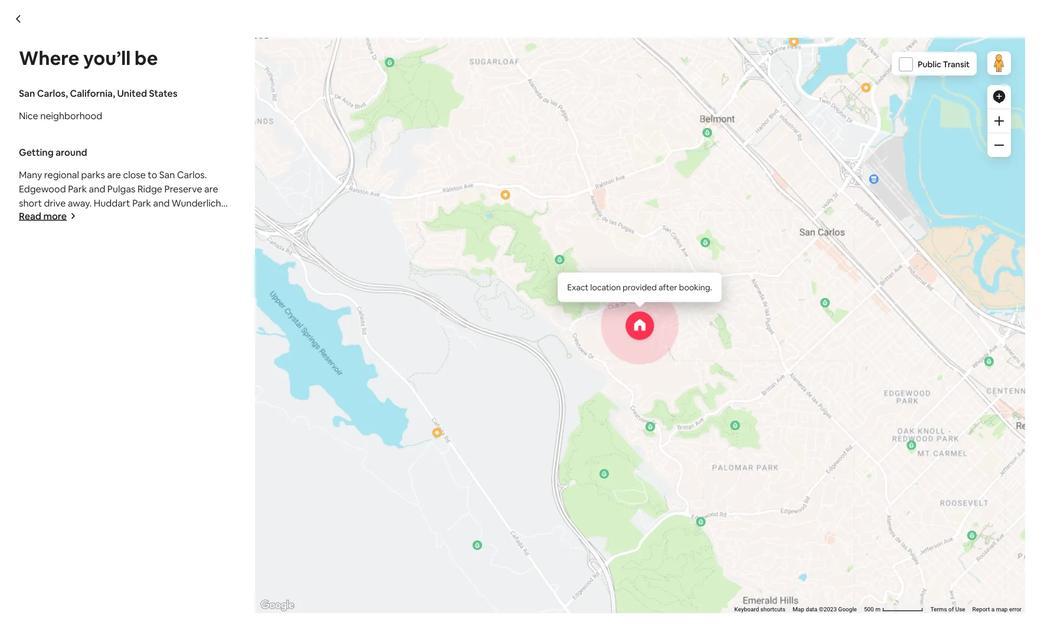 Task type: vqa. For each thing, say whether or not it's contained in the screenshot.
the top Your stay location, map pin icon
yes



Task type: locate. For each thing, give the bounding box(es) containing it.
1 vertical spatial map
[[997, 606, 1008, 613]]

terms of use
[[754, 293, 789, 300], [931, 606, 966, 613]]

500 inside where you'll be dialog
[[865, 606, 874, 613]]

0 vertical spatial use
[[779, 293, 789, 300]]

park
[[68, 183, 87, 195], [132, 197, 151, 209], [53, 211, 72, 223]]

1 horizontal spatial map data ©2023 google
[[793, 606, 857, 613]]

use inside where you'll be dialog
[[956, 606, 966, 613]]

1 vertical spatial san carlos, california, united states
[[187, 319, 346, 331]]

1 vertical spatial report a map error
[[973, 606, 1022, 613]]

park down the drive
[[53, 211, 72, 223]]

0 horizontal spatial report a map error
[[796, 293, 845, 300]]

1 horizontal spatial am
[[373, 512, 387, 524]]

and right hiking
[[216, 225, 233, 237]]

neighborhood
[[40, 110, 102, 122], [209, 341, 271, 353]]

0 horizontal spatial report
[[796, 293, 813, 300]]

1 horizontal spatial use
[[956, 606, 966, 613]]

report a map error link for right terms of use link
[[973, 606, 1022, 613]]

transfer
[[651, 601, 676, 610]]

1 response from the top
[[523, 506, 565, 518]]

report inside where you'll be dialog
[[973, 606, 991, 613]]

keyboard shortcuts button inside where you'll be dialog
[[735, 606, 786, 614]]

money
[[546, 610, 569, 619]]

: left the within
[[587, 527, 589, 539]]

: left 中文
[[570, 485, 572, 497]]

drag pegman onto the map to open street view image
[[811, 30, 834, 54], [988, 51, 1012, 75]]

shortcuts inside where you'll be dialog
[[761, 606, 786, 613]]

map data ©2023 google for right terms of use link the 500 m button
[[793, 606, 857, 613]]

response for response time : within an hour
[[523, 527, 565, 539]]

report
[[796, 293, 813, 300], [973, 606, 991, 613]]

the up offer
[[134, 211, 149, 223]]

1 vertical spatial google
[[839, 606, 857, 613]]

0 horizontal spatial i
[[187, 512, 189, 524]]

visit
[[296, 540, 313, 552]]

in inside hosted by michelle joined in june 2016
[[262, 456, 269, 467]]

1 i from the left
[[187, 512, 189, 524]]

500 m button for right terms of use link
[[861, 605, 927, 614]]

0 horizontal spatial in
[[125, 211, 132, 223]]

ridge
[[138, 183, 162, 195]]

0 vertical spatial keyboard
[[558, 293, 582, 300]]

1 horizontal spatial states
[[318, 319, 346, 331]]

parks down around
[[81, 169, 105, 181]]

i up about on the bottom left
[[187, 512, 189, 524]]

1 vertical spatial san
[[159, 169, 175, 181]]

mother
[[214, 512, 247, 524]]

protect
[[556, 601, 581, 610]]

1 horizontal spatial the
[[316, 540, 330, 552]]

中文
[[574, 485, 593, 497]]

0 vertical spatial map
[[616, 293, 628, 300]]

i up lovely at the left bottom
[[369, 512, 371, 524]]

cozy
[[325, 526, 346, 538]]

your stay location, map pin image
[[504, 144, 532, 173], [626, 312, 654, 340]]

add a place to the map image
[[993, 90, 1007, 104]]

to left 'stay'
[[218, 540, 228, 552]]

carlos.
[[177, 169, 207, 181]]

keyboard inside where you'll be dialog
[[735, 606, 760, 613]]

in left june
[[262, 456, 269, 467]]

500 m
[[687, 293, 705, 300], [865, 606, 883, 613]]

0 vertical spatial in
[[125, 211, 132, 223]]

report a map error inside where you'll be dialog
[[973, 606, 1022, 613]]

san inside many regional parks are close to san carlos. edgewood park and pulgas ridge preserve are short drive away. huddart park and wunderlich county park are located in the nearby town of woodside. these parks offer extensive hiking and running.
[[159, 169, 175, 181]]

response down languages
[[523, 506, 565, 518]]

0 horizontal spatial neighborhood
[[40, 110, 102, 122]]

1 horizontal spatial united
[[285, 319, 315, 331]]

0 vertical spatial public
[[741, 38, 765, 48]]

0 vertical spatial carlos,
[[37, 87, 68, 99]]

0 horizontal spatial terms of use
[[754, 293, 789, 300]]

©2023
[[642, 293, 660, 300], [819, 606, 837, 613]]

1 vertical spatial in
[[262, 456, 269, 467]]

transit inside where you'll be dialog
[[944, 59, 970, 70]]

to
[[546, 601, 554, 610]]

error inside where you'll be dialog
[[1010, 606, 1022, 613]]

terms inside where you'll be dialog
[[931, 606, 948, 613]]

report for report a map error link inside the where you'll be dialog
[[973, 606, 991, 613]]

0 vertical spatial san
[[19, 87, 35, 99]]

0 horizontal spatial public transit
[[741, 38, 793, 48]]

the left bay
[[316, 540, 330, 552]]

0 horizontal spatial nice
[[19, 110, 38, 122]]

0 vertical spatial 500
[[687, 293, 697, 300]]

and up huddart
[[89, 183, 105, 195]]

m inside where you'll be dialog
[[876, 606, 881, 613]]

zoom in image
[[818, 95, 827, 104]]

where
[[19, 45, 79, 70]]

i
[[187, 512, 189, 524], [369, 512, 371, 524]]

©2023 inside where you'll be dialog
[[819, 606, 837, 613]]

error for report a map error link for the top terms of use link
[[833, 293, 845, 300]]

map inside where you'll be dialog
[[997, 606, 1008, 613]]

1 horizontal spatial san
[[159, 169, 175, 181]]

keyboard shortcuts for keyboard shortcuts button related to the 500 m button related to the top terms of use link
[[558, 293, 609, 300]]

lovely
[[366, 526, 391, 538]]

1 horizontal spatial m
[[876, 606, 881, 613]]

1 horizontal spatial report a map error link
[[973, 606, 1022, 613]]

gardening
[[215, 526, 259, 538]]

0 horizontal spatial public
[[741, 38, 765, 48]]

1 vertical spatial use
[[956, 606, 966, 613]]

1 horizontal spatial in
[[262, 456, 269, 467]]

2 am from the left
[[373, 512, 387, 524]]

the down transfer
[[660, 610, 671, 619]]

0 horizontal spatial are
[[74, 211, 88, 223]]

1 horizontal spatial neighborhood
[[209, 341, 271, 353]]

terms of use link
[[754, 293, 789, 300], [931, 606, 966, 613]]

olivia
[[300, 590, 324, 602]]

1 horizontal spatial to
[[218, 540, 228, 552]]

1 vertical spatial to
[[218, 540, 228, 552]]

the inside many regional parks are close to san carlos. edgewood park and pulgas ridge preserve are short drive away. huddart park and wunderlich county park are located in the nearby town of woodside. these parks offer extensive hiking and running.
[[134, 211, 149, 223]]

1 vertical spatial transit
[[944, 59, 970, 70]]

read more
[[19, 210, 67, 222]]

public transit
[[741, 38, 793, 48], [918, 59, 970, 70]]

1 horizontal spatial terms of use
[[931, 606, 966, 613]]

zoom out image
[[818, 119, 827, 129]]

park down ridge
[[132, 197, 151, 209]]

1 vertical spatial terms of use
[[931, 606, 966, 613]]

short
[[19, 197, 42, 209]]

be
[[135, 45, 158, 70]]

google image
[[258, 598, 297, 614]]

of inside many regional parks are close to san carlos. edgewood park and pulgas ridge preserve are short drive away. huddart park and wunderlich county park are located in the nearby town of woodside. these parks offer extensive hiking and running.
[[208, 211, 217, 223]]

0 horizontal spatial transit
[[766, 38, 793, 48]]

0 vertical spatial terms of use
[[754, 293, 789, 300]]

map data ©2023 google inside where you'll be dialog
[[793, 606, 857, 613]]

0 horizontal spatial keyboard
[[558, 293, 582, 300]]

san
[[19, 87, 35, 99], [159, 169, 175, 181], [187, 319, 203, 331]]

0 vertical spatial nice neighborhood
[[19, 110, 102, 122]]

to protect your payment, never transfer money or communicate outside of the airbnb website or app.
[[546, 601, 694, 629]]

around
[[56, 146, 87, 158]]

0 vertical spatial to
[[148, 169, 157, 181]]

report a map error link
[[796, 293, 845, 300], [973, 606, 1022, 613]]

map for report a map error link for the top terms of use link
[[820, 293, 831, 300]]

report a map error for report a map error link inside the where you'll be dialog
[[973, 606, 1022, 613]]

0 vertical spatial california,
[[70, 87, 115, 99]]

are up these
[[74, 211, 88, 223]]

are up wunderlich
[[204, 183, 218, 195]]

in up offer
[[125, 211, 132, 223]]

to inside many regional parks are close to san carlos. edgewood park and pulgas ridge preserve are short drive away. huddart park and wunderlich county park are located in the nearby town of woodside. these parks offer extensive hiking and running.
[[148, 169, 157, 181]]

1 vertical spatial nice neighborhood
[[187, 341, 271, 353]]

0 horizontal spatial shortcuts
[[584, 293, 609, 300]]

united
[[117, 87, 147, 99], [285, 319, 315, 331]]

am up about on the bottom left
[[192, 512, 205, 524]]

2016
[[291, 456, 308, 467]]

are
[[107, 169, 121, 181], [204, 183, 218, 195], [74, 211, 88, 223]]

1 vertical spatial response
[[523, 527, 565, 539]]

map data ©2023 google
[[616, 293, 680, 300], [793, 606, 857, 613]]

1 horizontal spatial i
[[369, 512, 371, 524]]

response down "response rate"
[[523, 527, 565, 539]]

0 vertical spatial nice
[[19, 110, 38, 122]]

parks down located
[[96, 225, 120, 237]]

located
[[90, 211, 123, 223]]

1 vertical spatial report a map error link
[[973, 606, 1022, 613]]

of inside the to protect your payment, never transfer money or communicate outside of the airbnb website or app.
[[651, 610, 658, 619]]

your stay location, map pin image inside google map
showing 8 points of interest. region
[[504, 144, 532, 173]]

0 horizontal spatial the
[[134, 211, 149, 223]]

map for the 500 m button related to the top terms of use link
[[616, 293, 628, 300]]

response for response rate
[[523, 506, 565, 518]]

public inside where you'll be dialog
[[918, 59, 942, 70]]

nice inside where you'll be dialog
[[19, 110, 38, 122]]

1 horizontal spatial google
[[839, 606, 857, 613]]

neighborhood inside where you'll be dialog
[[40, 110, 102, 122]]

business
[[299, 512, 336, 524]]

1 vertical spatial public transit
[[918, 59, 970, 70]]

payment,
[[598, 601, 629, 610]]

0 horizontal spatial report a map error link
[[796, 293, 845, 300]]

your
[[582, 601, 597, 610]]

to up ridge
[[148, 169, 157, 181]]

map inside where you'll be dialog
[[793, 606, 805, 613]]

are up pulgas
[[107, 169, 121, 181]]

0 vertical spatial are
[[107, 169, 121, 181]]

map
[[820, 293, 831, 300], [997, 606, 1008, 613]]

united inside where you'll be dialog
[[117, 87, 147, 99]]

data for the 500 m button related to the top terms of use link
[[629, 293, 641, 300]]

keyboard shortcuts button
[[558, 292, 609, 300], [735, 606, 786, 614]]

am
[[192, 512, 205, 524], [373, 512, 387, 524]]

drag pegman onto the map to open street view image up add a place to the map image
[[988, 51, 1012, 75]]

0 horizontal spatial united
[[117, 87, 147, 99]]

park up away.
[[68, 183, 87, 195]]

1 horizontal spatial map
[[997, 606, 1008, 613]]

terms of use for the top terms of use link
[[754, 293, 789, 300]]

drag pegman onto the map to open street view image inside where you'll be dialog
[[988, 51, 1012, 75]]

cheng
[[326, 590, 355, 602]]

©2023 for right terms of use link the 500 m button
[[819, 606, 837, 613]]

0 vertical spatial shortcuts
[[584, 293, 609, 300]]

hour
[[632, 527, 652, 539]]

keyboard shortcuts button for right terms of use link the 500 m button
[[735, 606, 786, 614]]

1 vertical spatial :
[[587, 527, 589, 539]]

245 reviews
[[204, 485, 257, 497]]

these
[[67, 225, 94, 237]]

0 horizontal spatial map data ©2023 google
[[616, 293, 680, 300]]

an
[[619, 527, 630, 539]]

add a place to the map image
[[816, 68, 830, 83]]

0 horizontal spatial your stay location, map pin image
[[504, 144, 532, 173]]

0 horizontal spatial map
[[616, 293, 628, 300]]

0 vertical spatial report
[[796, 293, 813, 300]]

to inside i am a mother and a small business owner. i am passionate about gardening and creating a cozy and lovely space for my guests to stay while they visit the bay area.
[[218, 540, 228, 552]]

and up gardening
[[249, 512, 265, 524]]

keyboard shortcuts inside where you'll be dialog
[[735, 606, 786, 613]]

1 horizontal spatial public transit
[[918, 59, 970, 70]]

0 vertical spatial keyboard shortcuts button
[[558, 292, 609, 300]]

1 horizontal spatial keyboard
[[735, 606, 760, 613]]

2 i from the left
[[369, 512, 371, 524]]

100
[[737, 26, 749, 35]]

data
[[629, 293, 641, 300], [806, 606, 818, 613]]

2 vertical spatial are
[[74, 211, 88, 223]]

carlos, inside where you'll be dialog
[[37, 87, 68, 99]]

data inside where you'll be dialog
[[806, 606, 818, 613]]

use for the top terms of use link
[[779, 293, 789, 300]]

1 horizontal spatial are
[[107, 169, 121, 181]]

map for right terms of use link the 500 m button
[[793, 606, 805, 613]]

shortcuts for right terms of use link the 500 m button
[[761, 606, 786, 613]]

reviews
[[751, 26, 775, 35]]

0 horizontal spatial error
[[833, 293, 845, 300]]

report a map error link for the top terms of use link
[[796, 293, 845, 300]]

terms of use inside where you'll be dialog
[[931, 606, 966, 613]]

google map
showing 8 points of interest. region
[[128, 0, 884, 345]]

keyboard shortcuts
[[558, 293, 609, 300], [735, 606, 786, 613]]

1 vertical spatial terms
[[931, 606, 948, 613]]

of
[[208, 211, 217, 223], [772, 293, 777, 300], [949, 606, 954, 613], [651, 610, 658, 619]]

0 vertical spatial data
[[629, 293, 641, 300]]

contact host
[[537, 566, 597, 578]]

am up lovely at the left bottom
[[373, 512, 387, 524]]

0 vertical spatial keyboard shortcuts
[[558, 293, 609, 300]]

1 horizontal spatial map
[[793, 606, 805, 613]]

stay
[[230, 540, 248, 552]]

0 vertical spatial states
[[149, 87, 178, 99]]

1 vertical spatial map data ©2023 google
[[793, 606, 857, 613]]

and
[[89, 183, 105, 195], [153, 197, 170, 209], [216, 225, 233, 237], [249, 512, 265, 524], [262, 526, 278, 538], [348, 526, 364, 538]]

2 response from the top
[[523, 527, 565, 539]]

report a map error link inside where you'll be dialog
[[973, 606, 1022, 613]]

1 vertical spatial ©2023
[[819, 606, 837, 613]]

google inside where you'll be dialog
[[839, 606, 857, 613]]

google for the 500 m button related to the top terms of use link
[[662, 293, 680, 300]]

500
[[687, 293, 697, 300], [865, 606, 874, 613]]

2 horizontal spatial the
[[660, 610, 671, 619]]

m
[[699, 293, 704, 300], [876, 606, 881, 613]]

1 vertical spatial the
[[316, 540, 330, 552]]

1 horizontal spatial carlos,
[[205, 319, 236, 331]]

500 m button for the top terms of use link
[[684, 292, 750, 300]]

1 horizontal spatial drag pegman onto the map to open street view image
[[988, 51, 1012, 75]]

1 am from the left
[[192, 512, 205, 524]]

small
[[274, 512, 297, 524]]

map data ©2023 google for the 500 m button related to the top terms of use link
[[616, 293, 680, 300]]

drive
[[44, 197, 66, 209]]

report a map error for report a map error link for the top terms of use link
[[796, 293, 845, 300]]

0 horizontal spatial keyboard shortcuts
[[558, 293, 609, 300]]

1 vertical spatial map
[[793, 606, 805, 613]]

nice neighborhood
[[19, 110, 102, 122], [187, 341, 271, 353]]

0 horizontal spatial 500
[[687, 293, 697, 300]]

and up nearby
[[153, 197, 170, 209]]

keyboard
[[558, 293, 582, 300], [735, 606, 760, 613]]

1 vertical spatial nice
[[187, 341, 207, 353]]

0 vertical spatial response
[[523, 506, 565, 518]]

california, inside where you'll be dialog
[[70, 87, 115, 99]]

1 vertical spatial shortcuts
[[761, 606, 786, 613]]

county
[[19, 211, 51, 223]]

245
[[204, 485, 220, 497]]

terms
[[754, 293, 770, 300], [931, 606, 948, 613]]

drag pegman onto the map to open street view image up add a place to the map icon
[[811, 30, 834, 54]]



Task type: describe. For each thing, give the bounding box(es) containing it.
nearby
[[151, 211, 181, 223]]

rate
[[567, 506, 584, 518]]

your stay location, map pin image inside google map
showing 18 points of interest. region
[[626, 312, 654, 340]]

languages : 中文 (简体), english
[[523, 485, 655, 497]]

1 vertical spatial neighborhood
[[209, 341, 271, 353]]

the inside i am a mother and a small business owner. i am passionate about gardening and creating a cozy and lovely space for my guests to stay while they visit the bay area.
[[316, 540, 330, 552]]

keyboard shortcuts button for the 500 m button related to the top terms of use link
[[558, 292, 609, 300]]

extensive
[[145, 225, 186, 237]]

2 horizontal spatial are
[[204, 183, 218, 195]]

terms of use for right terms of use link
[[931, 606, 966, 613]]

michelle
[[300, 436, 350, 452]]

many
[[19, 169, 42, 181]]

away.
[[68, 197, 92, 209]]

san carlos, california, united states inside where you'll be dialog
[[19, 87, 178, 99]]

about
[[187, 526, 213, 538]]

for
[[421, 526, 434, 538]]

zoom out image
[[995, 141, 1005, 150]]

time
[[567, 527, 587, 539]]

olivia cheng
[[300, 590, 355, 602]]

host
[[575, 566, 597, 578]]

and down "owner."
[[348, 526, 364, 538]]

zoom in image
[[995, 116, 1005, 126]]

learn more about the host, olivia cheng. image
[[269, 584, 293, 608]]

in inside many regional parks are close to san carlos. edgewood park and pulgas ridge preserve are short drive away. huddart park and wunderlich county park are located in the nearby town of woodside. these parks offer extensive hiking and running.
[[125, 211, 132, 223]]

©2023 for the 500 m button related to the top terms of use link
[[642, 293, 660, 300]]

pulgas
[[107, 183, 136, 195]]

hosted by michelle joined in june 2016
[[234, 436, 350, 467]]

0 horizontal spatial 500 m
[[687, 293, 705, 300]]

bay
[[332, 540, 348, 552]]

data for right terms of use link the 500 m button
[[806, 606, 818, 613]]

drag pegman onto the map to open street view image for google map
showing 18 points of interest. region
[[988, 51, 1012, 75]]

passionate
[[389, 512, 436, 524]]

1 vertical spatial park
[[132, 197, 151, 209]]

many regional parks are close to san carlos. edgewood park and pulgas ridge preserve are short drive away. huddart park and wunderlich county park are located in the nearby town of woodside. these parks offer extensive hiking and running.
[[19, 169, 233, 252]]

close
[[123, 169, 146, 181]]

creating
[[280, 526, 316, 538]]

1 vertical spatial carlos,
[[205, 319, 236, 331]]

read more button
[[19, 210, 76, 222]]

or down "protect"
[[570, 610, 577, 619]]

google map
showing 18 points of interest. region
[[250, 0, 1045, 633]]

more
[[43, 210, 67, 222]]

app.
[[582, 619, 596, 629]]

within
[[591, 527, 617, 539]]

use for right terms of use link
[[956, 606, 966, 613]]

0 vertical spatial :
[[570, 485, 572, 497]]

nice neighborhood inside where you'll be dialog
[[19, 110, 102, 122]]

1 vertical spatial california,
[[238, 319, 283, 331]]

report for report a map error link for the top terms of use link
[[796, 293, 813, 300]]

running.
[[19, 239, 54, 252]]

terms for the top terms of use link
[[754, 293, 770, 300]]

getting around
[[19, 146, 87, 158]]

english
[[624, 485, 655, 497]]

where you'll be
[[19, 45, 158, 70]]

owner.
[[338, 512, 367, 524]]

drag pegman onto the map to open street view image for google map
showing 8 points of interest. region
[[811, 30, 834, 54]]

shortcuts for the 500 m button related to the top terms of use link
[[584, 293, 609, 300]]

where you'll be dialog
[[0, 0, 1045, 633]]

getting
[[19, 146, 54, 158]]

offer
[[122, 225, 143, 237]]

airbnb
[[672, 610, 694, 619]]

1 horizontal spatial :
[[587, 527, 589, 539]]

languages
[[523, 485, 570, 497]]

states inside where you'll be dialog
[[149, 87, 178, 99]]

edgewood
[[19, 183, 66, 195]]

keyboard shortcuts for keyboard shortcuts button inside where you'll be dialog
[[735, 606, 786, 613]]

2 horizontal spatial san
[[187, 319, 203, 331]]

keyboard for right terms of use link
[[735, 606, 760, 613]]

guests
[[187, 540, 216, 552]]

map for report a map error link inside the where you'll be dialog
[[997, 606, 1008, 613]]

town
[[183, 211, 206, 223]]

0 vertical spatial terms of use link
[[754, 293, 789, 300]]

and up while
[[262, 526, 278, 538]]

0 vertical spatial transit
[[766, 38, 793, 48]]

you'll
[[83, 45, 131, 70]]

1 horizontal spatial terms of use link
[[931, 606, 966, 613]]

never
[[631, 601, 649, 610]]

or left app.
[[574, 619, 580, 629]]

woodside.
[[19, 225, 65, 237]]

learn more about the host, olivia cheng. image
[[269, 584, 293, 608]]

wunderlich
[[172, 197, 221, 209]]

june
[[270, 456, 289, 467]]

while
[[250, 540, 273, 552]]

contact
[[537, 566, 573, 578]]

communicate
[[579, 610, 624, 619]]

response time : within an hour
[[523, 527, 652, 539]]

area.
[[350, 540, 373, 552]]

0 vertical spatial parks
[[81, 169, 105, 181]]

read
[[19, 210, 41, 222]]

by
[[282, 436, 297, 452]]

they
[[275, 540, 294, 552]]

joined
[[234, 456, 260, 467]]

1 horizontal spatial san carlos, california, united states
[[187, 319, 346, 331]]

reviews
[[222, 485, 257, 497]]

i am a mother and a small business owner. i am passionate about gardening and creating a cozy and lovely space for my guests to stay while they visit the bay area.
[[187, 512, 449, 552]]

(简体),
[[595, 485, 622, 497]]

terms for right terms of use link
[[931, 606, 948, 613]]

google for right terms of use link the 500 m button
[[839, 606, 857, 613]]

huddart
[[94, 197, 130, 209]]

preserve
[[164, 183, 202, 195]]

0 horizontal spatial san
[[19, 87, 35, 99]]

0 horizontal spatial m
[[699, 293, 704, 300]]

1 horizontal spatial nice neighborhood
[[187, 341, 271, 353]]

the inside the to protect your payment, never transfer money or communicate outside of the airbnb website or app.
[[660, 610, 671, 619]]

contact host link
[[523, 558, 611, 586]]

2 vertical spatial park
[[53, 211, 72, 223]]

1 horizontal spatial nice
[[187, 341, 207, 353]]

error for report a map error link inside the where you'll be dialog
[[1010, 606, 1022, 613]]

my
[[436, 526, 449, 538]]

website
[[546, 619, 572, 629]]

public transit inside where you'll be dialog
[[918, 59, 970, 70]]

1 vertical spatial states
[[318, 319, 346, 331]]

hiking
[[188, 225, 214, 237]]

outside
[[625, 610, 650, 619]]

500 m inside where you'll be dialog
[[865, 606, 883, 613]]

1 vertical spatial parks
[[96, 225, 120, 237]]

keyboard for the top terms of use link
[[558, 293, 582, 300]]

100 reviews
[[737, 26, 775, 35]]

a inside where you'll be dialog
[[992, 606, 995, 613]]

hosted
[[234, 436, 279, 452]]

0 vertical spatial park
[[68, 183, 87, 195]]

space
[[393, 526, 419, 538]]

regional
[[44, 169, 79, 181]]

1 vertical spatial united
[[285, 319, 315, 331]]



